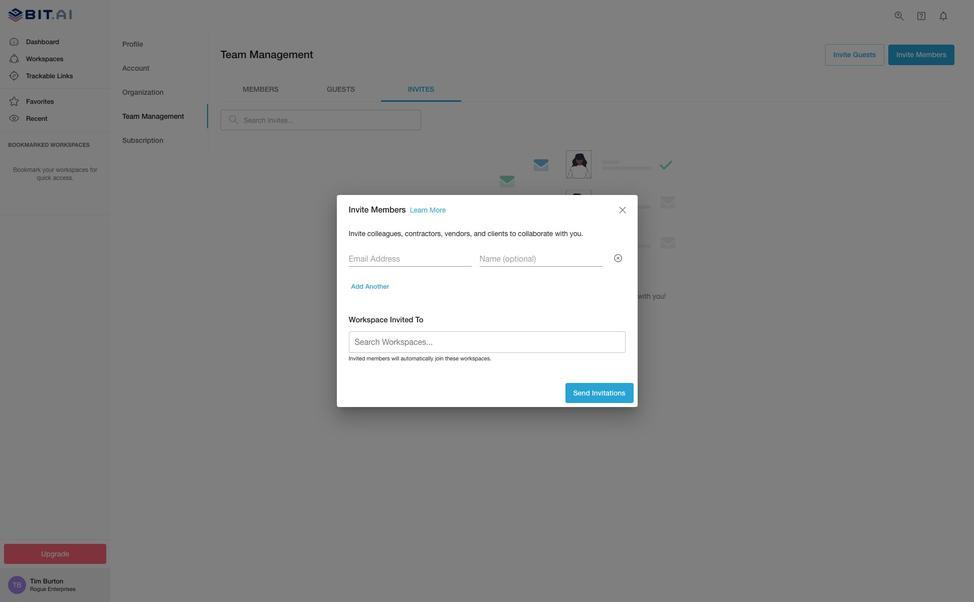 Task type: describe. For each thing, give the bounding box(es) containing it.
Email Address text field
[[349, 251, 472, 267]]

bookmark your workspaces for quick access.
[[13, 166, 97, 182]]

add another
[[351, 283, 389, 291]]

tb
[[13, 581, 21, 589]]

collaborate inside invite members dialog
[[518, 230, 553, 238]]

workspace
[[349, 315, 388, 324]]

invitations
[[592, 389, 626, 397]]

to
[[416, 315, 424, 324]]

guests
[[327, 85, 355, 93]]

add
[[351, 283, 364, 291]]

workspaces
[[50, 141, 90, 148]]

0 vertical spatial team management
[[221, 48, 313, 61]]

profile link
[[110, 32, 208, 56]]

invite colleagues, contractors, vendors, and clients to collaborate with you.
[[349, 230, 584, 238]]

trackable links
[[26, 72, 73, 80]]

upgrade
[[41, 550, 69, 558]]

account link
[[110, 56, 208, 80]]

and
[[474, 230, 486, 238]]

links
[[57, 72, 73, 80]]

bookmarked
[[8, 141, 49, 148]]

you.
[[570, 230, 584, 238]]

workspaces
[[56, 166, 88, 173]]

invites
[[408, 85, 435, 93]]

1 vertical spatial with
[[638, 292, 651, 300]]

workspaces...
[[382, 338, 433, 347]]

favorites button
[[0, 93, 110, 110]]

join
[[435, 356, 444, 362]]

invited members will automatically join these workspaces.
[[349, 356, 492, 362]]

upgrade button
[[4, 544, 106, 564]]

send invitations
[[574, 389, 626, 397]]

team
[[544, 292, 560, 300]]

enterprises
[[48, 587, 76, 593]]

invites button
[[381, 78, 462, 102]]

will
[[392, 356, 400, 362]]

1 vertical spatial invited
[[349, 356, 365, 362]]

invite members
[[897, 50, 947, 59]]

1 horizontal spatial invited
[[390, 315, 414, 324]]

subscription link
[[110, 128, 208, 153]]

account
[[122, 64, 149, 72]]

quick
[[37, 175, 51, 182]]

1 vertical spatial to
[[593, 292, 599, 300]]

invite your team members to collaborate with you!
[[509, 292, 666, 300]]

another
[[366, 283, 389, 291]]

Name (optional) text field
[[480, 251, 603, 267]]

dashboard button
[[0, 33, 110, 50]]

burton
[[43, 578, 63, 586]]

invite members learn more
[[349, 205, 446, 214]]

invite for invite members learn more
[[349, 205, 369, 214]]

dashboard
[[26, 37, 59, 45]]

workspaces
[[26, 55, 63, 63]]

learn
[[410, 206, 428, 214]]

automatically
[[401, 356, 434, 362]]

team inside "link"
[[122, 112, 140, 120]]

workspaces button
[[0, 50, 110, 67]]

invite for invite members
[[897, 50, 915, 59]]

rogue
[[30, 587, 46, 593]]

your for invite
[[528, 292, 542, 300]]

team management link
[[110, 104, 208, 128]]

invite members button
[[889, 45, 955, 65]]

members inside dialog
[[367, 356, 390, 362]]



Task type: vqa. For each thing, say whether or not it's contained in the screenshot.
the Create Workspace
no



Task type: locate. For each thing, give the bounding box(es) containing it.
workspaces.
[[461, 356, 492, 362]]

1 horizontal spatial tab list
[[221, 78, 955, 102]]

collaborate left you!
[[601, 292, 636, 300]]

collaborate up 'name (optional)' text box
[[518, 230, 553, 238]]

with
[[555, 230, 568, 238], [638, 292, 651, 300]]

colleagues,
[[368, 230, 403, 238]]

contractors,
[[405, 230, 443, 238]]

for
[[90, 166, 97, 173]]

guests button
[[301, 78, 381, 102]]

send invitations button
[[566, 383, 634, 403]]

1 horizontal spatial collaborate
[[601, 292, 636, 300]]

invite for invite colleagues, contractors, vendors, and clients to collaborate with you.
[[349, 230, 366, 238]]

invite inside button
[[834, 50, 852, 59]]

0 horizontal spatial tab list
[[110, 32, 208, 153]]

1 horizontal spatial management
[[250, 48, 313, 61]]

management
[[250, 48, 313, 61], [142, 112, 184, 120]]

you!
[[653, 292, 666, 300]]

members inside dialog
[[371, 205, 406, 214]]

1 vertical spatial team management
[[122, 112, 184, 120]]

1 horizontal spatial your
[[528, 292, 542, 300]]

your for bookmark
[[42, 166, 54, 173]]

organization
[[122, 88, 164, 96]]

your
[[42, 166, 54, 173], [528, 292, 542, 300]]

trackable links button
[[0, 67, 110, 84]]

tim burton rogue enterprises
[[30, 578, 76, 593]]

0 horizontal spatial your
[[42, 166, 54, 173]]

profile
[[122, 40, 143, 48]]

invite right guests
[[897, 50, 915, 59]]

1 vertical spatial members
[[367, 356, 390, 362]]

members right team
[[562, 292, 591, 300]]

search workspaces...
[[355, 338, 433, 347]]

learn more link
[[410, 206, 446, 214]]

bookmarked workspaces
[[8, 141, 90, 148]]

tab list
[[110, 32, 208, 153], [221, 78, 955, 102]]

add another button
[[349, 279, 392, 295]]

invite for invite guests
[[834, 50, 852, 59]]

invite guests button
[[826, 44, 885, 65]]

management inside "team management" "link"
[[142, 112, 184, 120]]

organization link
[[110, 80, 208, 104]]

management up "members"
[[250, 48, 313, 61]]

to right team
[[593, 292, 599, 300]]

0 vertical spatial invited
[[390, 315, 414, 324]]

trackable
[[26, 72, 55, 80]]

0 vertical spatial members
[[917, 50, 947, 59]]

members inside button
[[917, 50, 947, 59]]

invite left colleagues,
[[349, 230, 366, 238]]

with left you!
[[638, 292, 651, 300]]

0 vertical spatial team
[[221, 48, 247, 61]]

to inside invite members dialog
[[510, 230, 516, 238]]

bookmark
[[13, 166, 41, 173]]

invite members dialog
[[337, 195, 638, 407]]

send
[[574, 389, 590, 397]]

members left will
[[367, 356, 390, 362]]

these
[[446, 356, 459, 362]]

invite guests
[[834, 50, 876, 59]]

1 horizontal spatial members
[[562, 292, 591, 300]]

1 horizontal spatial members
[[917, 50, 947, 59]]

collaborate
[[518, 230, 553, 238], [601, 292, 636, 300]]

1 vertical spatial collaborate
[[601, 292, 636, 300]]

team up "members"
[[221, 48, 247, 61]]

1 horizontal spatial team
[[221, 48, 247, 61]]

0 horizontal spatial members
[[371, 205, 406, 214]]

1 vertical spatial management
[[142, 112, 184, 120]]

0 horizontal spatial management
[[142, 112, 184, 120]]

subscription
[[122, 136, 164, 144]]

members
[[562, 292, 591, 300], [367, 356, 390, 362]]

team management inside "link"
[[122, 112, 184, 120]]

invited left to
[[390, 315, 414, 324]]

invite left team
[[509, 292, 526, 300]]

1 vertical spatial members
[[371, 205, 406, 214]]

more
[[430, 206, 446, 214]]

invite inside button
[[897, 50, 915, 59]]

0 vertical spatial with
[[555, 230, 568, 238]]

0 vertical spatial members
[[562, 292, 591, 300]]

management down organization link
[[142, 112, 184, 120]]

0 vertical spatial your
[[42, 166, 54, 173]]

0 horizontal spatial with
[[555, 230, 568, 238]]

0 horizontal spatial members
[[367, 356, 390, 362]]

members for invite members
[[917, 50, 947, 59]]

your left team
[[528, 292, 542, 300]]

0 horizontal spatial collaborate
[[518, 230, 553, 238]]

1 vertical spatial team
[[122, 112, 140, 120]]

team
[[221, 48, 247, 61], [122, 112, 140, 120]]

tim
[[30, 578, 41, 586]]

0 horizontal spatial team management
[[122, 112, 184, 120]]

1 horizontal spatial with
[[638, 292, 651, 300]]

0 vertical spatial collaborate
[[518, 230, 553, 238]]

your up "quick"
[[42, 166, 54, 173]]

team management
[[221, 48, 313, 61], [122, 112, 184, 120]]

tab list containing members
[[221, 78, 955, 102]]

clients
[[488, 230, 508, 238]]

team management down organization link
[[122, 112, 184, 120]]

tab list containing profile
[[110, 32, 208, 153]]

1 vertical spatial your
[[528, 292, 542, 300]]

search
[[355, 338, 380, 347]]

favorites
[[26, 97, 54, 105]]

invite
[[834, 50, 852, 59], [897, 50, 915, 59], [349, 205, 369, 214], [349, 230, 366, 238], [509, 292, 526, 300]]

invite left guests
[[834, 50, 852, 59]]

to
[[510, 230, 516, 238], [593, 292, 599, 300]]

1 horizontal spatial team management
[[221, 48, 313, 61]]

Search Invites... search field
[[244, 110, 421, 130]]

vendors,
[[445, 230, 472, 238]]

1 horizontal spatial to
[[593, 292, 599, 300]]

members
[[243, 85, 279, 93]]

members
[[917, 50, 947, 59], [371, 205, 406, 214]]

guests
[[854, 50, 876, 59]]

members for invite members learn more
[[371, 205, 406, 214]]

to right clients
[[510, 230, 516, 238]]

recent button
[[0, 110, 110, 127]]

team up subscription
[[122, 112, 140, 120]]

invited
[[390, 315, 414, 324], [349, 356, 365, 362]]

0 horizontal spatial to
[[510, 230, 516, 238]]

0 horizontal spatial team
[[122, 112, 140, 120]]

members button
[[221, 78, 301, 102]]

with left you.
[[555, 230, 568, 238]]

invite for invite your team members to collaborate with you!
[[509, 292, 526, 300]]

0 horizontal spatial invited
[[349, 356, 365, 362]]

invite up colleagues,
[[349, 205, 369, 214]]

0 vertical spatial management
[[250, 48, 313, 61]]

with inside invite members dialog
[[555, 230, 568, 238]]

team management up "members"
[[221, 48, 313, 61]]

access.
[[53, 175, 74, 182]]

invited down 'search'
[[349, 356, 365, 362]]

recent
[[26, 115, 47, 123]]

0 vertical spatial to
[[510, 230, 516, 238]]

your inside bookmark your workspaces for quick access.
[[42, 166, 54, 173]]

workspace invited to
[[349, 315, 424, 324]]



